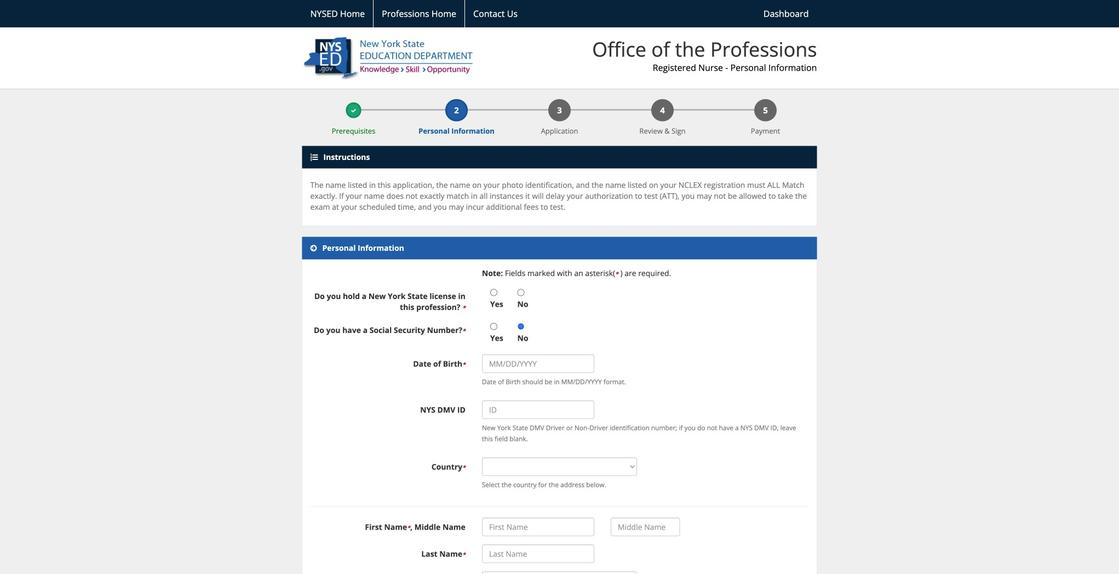 Task type: vqa. For each thing, say whether or not it's contained in the screenshot.
Address Line 2 text field
no



Task type: locate. For each thing, give the bounding box(es) containing it.
MM/DD/YYYY text field
[[482, 355, 595, 373]]

list ol image
[[311, 154, 318, 161]]

None radio
[[490, 289, 498, 296]]

Last Name text field
[[482, 545, 595, 564]]

check image
[[351, 108, 357, 114]]

None radio
[[518, 289, 525, 296], [490, 323, 498, 330], [518, 323, 525, 330], [518, 289, 525, 296], [490, 323, 498, 330], [518, 323, 525, 330]]



Task type: describe. For each thing, give the bounding box(es) containing it.
Middle Name text field
[[611, 518, 681, 537]]

First Name text field
[[482, 518, 595, 537]]

Address Line 1 text field
[[482, 572, 638, 574]]

arrow circle right image
[[311, 245, 317, 252]]

ID text field
[[482, 401, 595, 419]]



